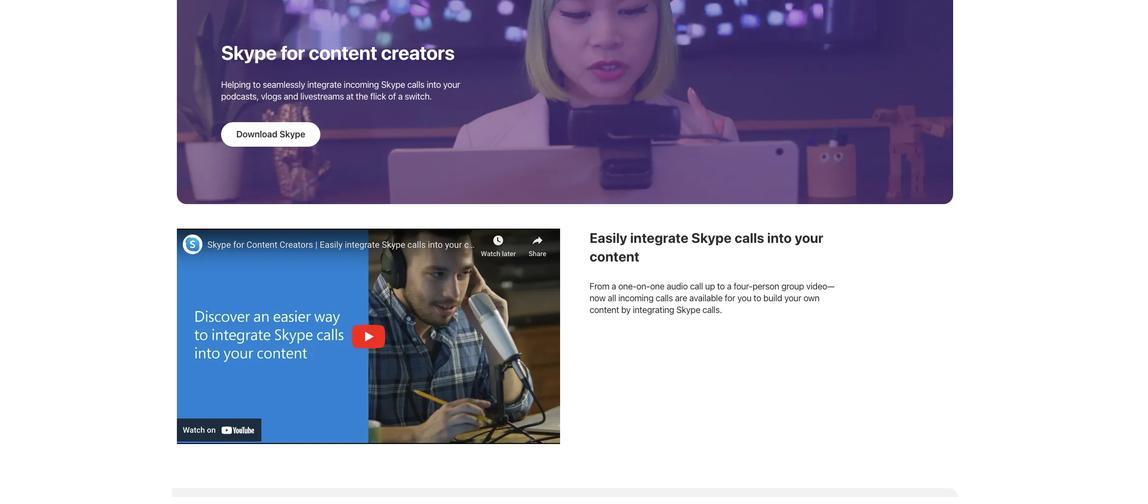 Task type: describe. For each thing, give the bounding box(es) containing it.
a inside the helping to seamlessly integrate incoming skype calls into your podcasts, vlogs and livestreams at the flick of a switch.
[[398, 91, 403, 102]]

calls.
[[703, 305, 722, 315]]

now
[[590, 293, 606, 304]]

2 horizontal spatial a
[[727, 282, 732, 292]]

helping
[[221, 80, 251, 90]]

integrating
[[633, 305, 674, 315]]

skype inside from a one-on-one audio call up to a four-person group video— now all incoming calls are available for you to build your own content by integrating skype calls.
[[677, 305, 701, 315]]

into inside easily integrate skype calls into your content
[[767, 230, 792, 246]]

your inside easily integrate skype calls into your content
[[795, 230, 824, 246]]

are
[[675, 293, 687, 304]]

livestreams
[[300, 91, 344, 102]]

switch.
[[405, 91, 432, 102]]

call
[[690, 282, 703, 292]]

on-
[[637, 282, 650, 292]]

of
[[388, 91, 396, 102]]

all
[[608, 293, 616, 304]]

to inside the helping to seamlessly integrate incoming skype calls into your podcasts, vlogs and livestreams at the flick of a switch.
[[253, 80, 261, 90]]

your inside the helping to seamlessly integrate incoming skype calls into your podcasts, vlogs and livestreams at the flick of a switch.
[[443, 80, 460, 90]]

calls inside easily integrate skype calls into your content
[[735, 230, 764, 246]]

calls inside the helping to seamlessly integrate incoming skype calls into your podcasts, vlogs and livestreams at the flick of a switch.
[[407, 80, 425, 90]]

your inside from a one-on-one audio call up to a four-person group video— now all incoming calls are available for you to build your own content by integrating skype calls.
[[785, 293, 802, 304]]

up
[[705, 282, 715, 292]]

content inside from a one-on-one audio call up to a four-person group video— now all incoming calls are available for you to build your own content by integrating skype calls.
[[590, 305, 619, 315]]

0 vertical spatial content
[[309, 41, 377, 64]]

incoming inside the helping to seamlessly integrate incoming skype calls into your podcasts, vlogs and livestreams at the flick of a switch.
[[344, 80, 379, 90]]

available
[[690, 293, 723, 304]]

audio
[[667, 282, 688, 292]]

download skype
[[236, 129, 305, 140]]

calls inside from a one-on-one audio call up to a four-person group video— now all incoming calls are available for you to build your own content by integrating skype calls.
[[656, 293, 673, 304]]

download
[[236, 129, 278, 140]]

skype up helping
[[221, 41, 277, 64]]

you
[[738, 293, 752, 304]]

from a one-on-one audio call up to a four-person group video— now all incoming calls are available for you to build your own content by integrating skype calls.
[[590, 282, 835, 315]]

the
[[356, 91, 368, 102]]

incoming inside from a one-on-one audio call up to a four-person group video— now all incoming calls are available for you to build your own content by integrating skype calls.
[[618, 293, 654, 304]]

from
[[590, 282, 610, 292]]

helping to seamlessly integrate incoming skype calls into your podcasts, vlogs and livestreams at the flick of a switch.
[[221, 80, 460, 102]]

seamlessly
[[263, 80, 305, 90]]

one
[[650, 282, 665, 292]]

download skype link
[[221, 122, 321, 147]]



Task type: locate. For each thing, give the bounding box(es) containing it.
2 vertical spatial content
[[590, 305, 619, 315]]

1 vertical spatial calls
[[735, 230, 764, 246]]

skype up up
[[692, 230, 732, 246]]

a left four-
[[727, 282, 732, 292]]

into inside the helping to seamlessly integrate incoming skype calls into your podcasts, vlogs and livestreams at the flick of a switch.
[[427, 80, 441, 90]]

calls down "one"
[[656, 293, 673, 304]]

content inside easily integrate skype calls into your content
[[590, 249, 640, 265]]

skype inside download skype 'link'
[[280, 129, 305, 140]]

a up all
[[612, 282, 616, 292]]

1 vertical spatial to
[[717, 282, 725, 292]]

1 horizontal spatial integrate
[[630, 230, 689, 246]]

video—
[[806, 282, 835, 292]]

skype up of
[[381, 80, 405, 90]]

creators
[[381, 41, 455, 64]]

integrate inside the helping to seamlessly integrate incoming skype calls into your podcasts, vlogs and livestreams at the flick of a switch.
[[307, 80, 342, 90]]

to
[[253, 80, 261, 90], [717, 282, 725, 292], [754, 293, 761, 304]]

skype inside easily integrate skype calls into your content
[[692, 230, 732, 246]]

own
[[804, 293, 820, 304]]

2 vertical spatial calls
[[656, 293, 673, 304]]

content down easily
[[590, 249, 640, 265]]

2 horizontal spatial to
[[754, 293, 761, 304]]

0 vertical spatial to
[[253, 80, 261, 90]]

for left you
[[725, 293, 735, 304]]

0 horizontal spatial to
[[253, 80, 261, 90]]

1 vertical spatial content
[[590, 249, 640, 265]]

flick
[[370, 91, 386, 102]]

content down the now
[[590, 305, 619, 315]]

into
[[427, 80, 441, 90], [767, 230, 792, 246]]

0 vertical spatial incoming
[[344, 80, 379, 90]]

to right up
[[717, 282, 725, 292]]

and
[[284, 91, 298, 102]]

1 horizontal spatial to
[[717, 282, 725, 292]]

calls
[[407, 80, 425, 90], [735, 230, 764, 246], [656, 293, 673, 304]]

0 horizontal spatial a
[[398, 91, 403, 102]]

by
[[621, 305, 631, 315]]

skype down are
[[677, 305, 701, 315]]

content
[[309, 41, 377, 64], [590, 249, 640, 265], [590, 305, 619, 315]]

0 horizontal spatial incoming
[[344, 80, 379, 90]]

integrate
[[307, 80, 342, 90], [630, 230, 689, 246]]

for
[[281, 41, 305, 64], [725, 293, 735, 304]]

vlogs
[[261, 91, 282, 102]]

skype inside the helping to seamlessly integrate incoming skype calls into your podcasts, vlogs and livestreams at the flick of a switch.
[[381, 80, 405, 90]]

1 horizontal spatial incoming
[[618, 293, 654, 304]]

1 vertical spatial your
[[795, 230, 824, 246]]

group
[[782, 282, 804, 292]]

person
[[753, 282, 779, 292]]

0 vertical spatial calls
[[407, 80, 425, 90]]

1 horizontal spatial for
[[725, 293, 735, 304]]

incoming down "on-"
[[618, 293, 654, 304]]

skype for content creators
[[221, 41, 455, 64]]

1 horizontal spatial a
[[612, 282, 616, 292]]

2 vertical spatial to
[[754, 293, 761, 304]]

for inside from a one-on-one audio call up to a four-person group video— now all incoming calls are available for you to build your own content by integrating skype calls.
[[725, 293, 735, 304]]

1 vertical spatial for
[[725, 293, 735, 304]]

integrate up "one"
[[630, 230, 689, 246]]

easily integrate skype calls into your content
[[590, 230, 824, 265]]

easily
[[590, 230, 627, 246]]

0 vertical spatial integrate
[[307, 80, 342, 90]]

your
[[443, 80, 460, 90], [795, 230, 824, 246], [785, 293, 802, 304]]

incoming up the
[[344, 80, 379, 90]]

to right you
[[754, 293, 761, 304]]

calls up four-
[[735, 230, 764, 246]]

0 vertical spatial your
[[443, 80, 460, 90]]

a
[[398, 91, 403, 102], [612, 282, 616, 292], [727, 282, 732, 292]]

a right of
[[398, 91, 403, 102]]

skype right download
[[280, 129, 305, 140]]

1 horizontal spatial calls
[[656, 293, 673, 304]]

one-
[[618, 282, 637, 292]]

four-
[[734, 282, 753, 292]]

0 vertical spatial into
[[427, 80, 441, 90]]

1 vertical spatial incoming
[[618, 293, 654, 304]]

0 vertical spatial for
[[281, 41, 305, 64]]

0 horizontal spatial integrate
[[307, 80, 342, 90]]

1 horizontal spatial into
[[767, 230, 792, 246]]

2 vertical spatial your
[[785, 293, 802, 304]]

0 horizontal spatial calls
[[407, 80, 425, 90]]

at
[[346, 91, 354, 102]]

0 horizontal spatial into
[[427, 80, 441, 90]]

podcasts,
[[221, 91, 259, 102]]

to up "podcasts,"
[[253, 80, 261, 90]]

incoming
[[344, 80, 379, 90], [618, 293, 654, 304]]

0 horizontal spatial for
[[281, 41, 305, 64]]

content up the helping to seamlessly integrate incoming skype calls into your podcasts, vlogs and livestreams at the flick of a switch.
[[309, 41, 377, 64]]

integrate inside easily integrate skype calls into your content
[[630, 230, 689, 246]]

for up seamlessly
[[281, 41, 305, 64]]

skype
[[221, 41, 277, 64], [381, 80, 405, 90], [280, 129, 305, 140], [692, 230, 732, 246], [677, 305, 701, 315]]

1 vertical spatial into
[[767, 230, 792, 246]]

calls up switch.
[[407, 80, 425, 90]]

1 vertical spatial integrate
[[630, 230, 689, 246]]

integrate up livestreams
[[307, 80, 342, 90]]

build
[[764, 293, 782, 304]]

2 horizontal spatial calls
[[735, 230, 764, 246]]



Task type: vqa. For each thing, say whether or not it's contained in the screenshot.
CONNECTING
no



